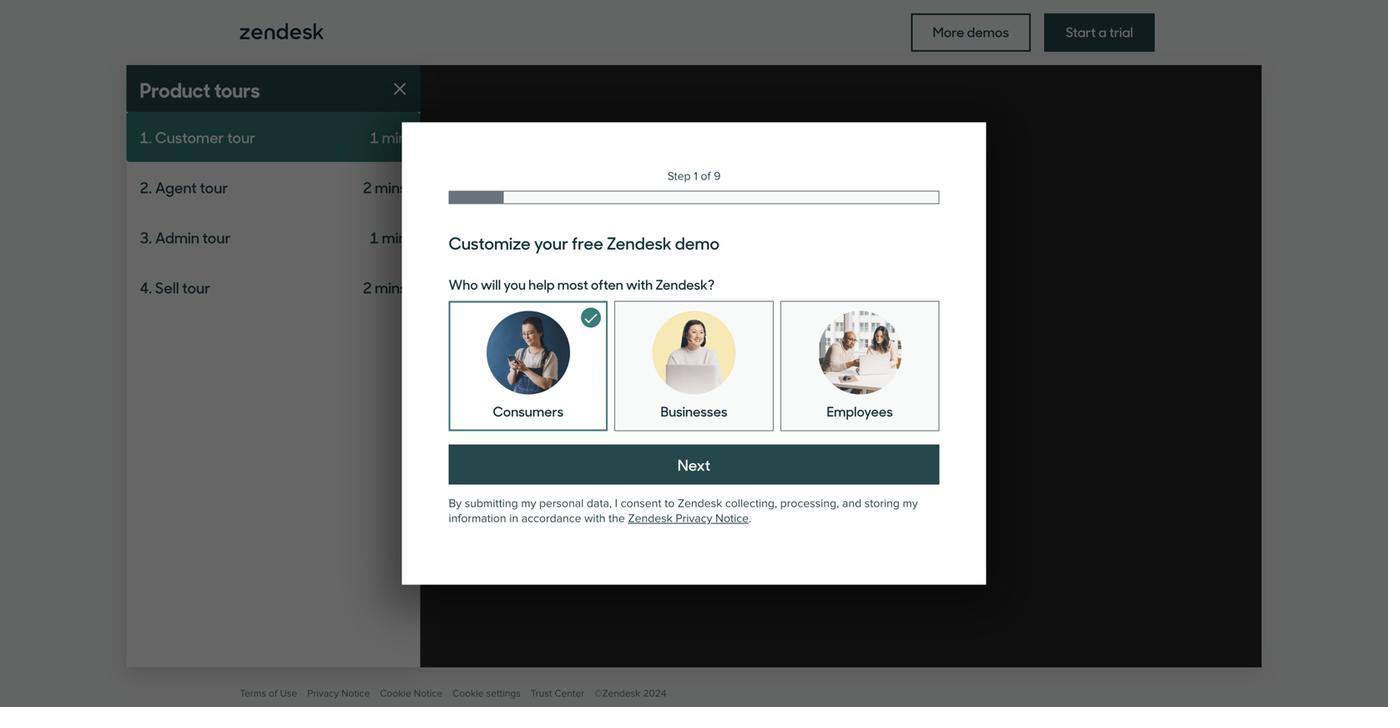Task type: locate. For each thing, give the bounding box(es) containing it.
zendesk down consent
[[628, 512, 673, 526]]

1 my from the left
[[521, 497, 537, 511]]

center
[[555, 688, 585, 700]]

consumers image
[[487, 311, 570, 395]]

cookie right privacy notice link
[[380, 688, 412, 700]]

tour
[[227, 126, 256, 147], [200, 176, 228, 198], [202, 226, 231, 248], [182, 276, 211, 298]]

tour for agent tour
[[200, 176, 228, 198]]

1 1 min from the top
[[370, 126, 407, 147]]

9
[[714, 170, 721, 183]]

1 min for admin tour
[[370, 226, 407, 248]]

1 vertical spatial zendesk
[[678, 497, 723, 511]]

1 mins from the top
[[375, 176, 407, 198]]

tour down tours
[[227, 126, 256, 147]]

notice for privacy notice
[[342, 688, 370, 700]]

my right 'storing' at the bottom right of page
[[903, 497, 918, 511]]

with right often at the left of the page
[[626, 275, 653, 294]]

zendesk image
[[240, 23, 324, 40]]

option group
[[449, 301, 940, 431]]

of left '9'
[[701, 170, 711, 183]]

1 vertical spatial 1 min
[[370, 226, 407, 248]]

1 horizontal spatial notice
[[414, 688, 443, 700]]

2 min from the top
[[382, 226, 407, 248]]

cookie notice
[[380, 688, 443, 700]]

. left "sell"
[[149, 276, 152, 298]]

0 horizontal spatial privacy
[[307, 688, 339, 700]]

zendesk privacy notice .
[[628, 512, 752, 526]]

demos
[[968, 22, 1010, 41]]

1 vertical spatial 2 mins
[[363, 276, 407, 298]]

1 vertical spatial privacy
[[307, 688, 339, 700]]

in
[[510, 512, 519, 526]]

1 vertical spatial of
[[269, 688, 278, 700]]

1 horizontal spatial cookie
[[453, 688, 484, 700]]

cookie
[[380, 688, 412, 700], [453, 688, 484, 700]]

2 mins for agent tour
[[363, 176, 407, 198]]

0 horizontal spatial notice
[[342, 688, 370, 700]]

more demos link
[[912, 13, 1031, 52]]

terms of use
[[240, 688, 297, 700]]

0 vertical spatial 1 min
[[370, 126, 407, 147]]

with
[[626, 275, 653, 294], [585, 512, 606, 526]]

often
[[591, 275, 624, 294]]

0 vertical spatial of
[[701, 170, 711, 183]]

product tours
[[140, 74, 260, 103]]

1 horizontal spatial of
[[701, 170, 711, 183]]

terms of use link
[[240, 688, 297, 700]]

notice left "cookie settings"
[[414, 688, 443, 700]]

next button
[[449, 445, 940, 485]]

mins for 2 . agent tour
[[375, 176, 407, 198]]

min
[[382, 126, 407, 147], [382, 226, 407, 248]]

min for 1 . customer tour
[[382, 126, 407, 147]]

2 cookie from the left
[[453, 688, 484, 700]]

1 cookie from the left
[[380, 688, 412, 700]]

with down data,
[[585, 512, 606, 526]]

close side menu image
[[393, 82, 407, 96]]

my up accordance
[[521, 497, 537, 511]]

0 horizontal spatial with
[[585, 512, 606, 526]]

data,
[[587, 497, 612, 511]]

employees image
[[819, 311, 902, 395]]

cookie settings
[[453, 688, 521, 700]]

of left use
[[269, 688, 278, 700]]

privacy notice
[[307, 688, 370, 700]]

tour right "sell"
[[182, 276, 211, 298]]

customize your free zendesk demo
[[449, 231, 720, 254]]

privacy
[[676, 512, 713, 526], [307, 688, 339, 700]]

trust center
[[531, 688, 585, 700]]

2 vertical spatial zendesk
[[628, 512, 673, 526]]

tour right admin at the left top of page
[[202, 226, 231, 248]]

tour for sell tour
[[182, 276, 211, 298]]

use
[[280, 688, 297, 700]]

min for 3 . admin tour
[[382, 226, 407, 248]]

mins
[[375, 176, 407, 198], [375, 276, 407, 298]]

a
[[1099, 22, 1107, 41]]

notice for cookie notice
[[414, 688, 443, 700]]

2 for 2 . agent tour
[[363, 176, 372, 198]]

tour right agent
[[200, 176, 228, 198]]

0 vertical spatial 2 mins
[[363, 176, 407, 198]]

businesses
[[661, 402, 728, 421]]

who
[[449, 275, 478, 294]]

more demos
[[933, 22, 1010, 41]]

2 horizontal spatial notice
[[716, 512, 749, 526]]

4
[[140, 276, 149, 298]]

customer
[[155, 126, 224, 147]]

2 2 mins from the top
[[363, 276, 407, 298]]

. left agent
[[149, 176, 152, 198]]

legal-footer element
[[240, 688, 1149, 700]]

privacy down next button
[[676, 512, 713, 526]]

2 mins
[[363, 176, 407, 198], [363, 276, 407, 298]]

. left customer
[[149, 126, 152, 147]]

storing
[[865, 497, 900, 511]]

personal
[[540, 497, 584, 511]]

mins for 4 . sell tour
[[375, 276, 407, 298]]

0 horizontal spatial my
[[521, 497, 537, 511]]

step 1 of 9
[[668, 170, 721, 183]]

1 vertical spatial min
[[382, 226, 407, 248]]

0 vertical spatial min
[[382, 126, 407, 147]]

notice left cookie notice link
[[342, 688, 370, 700]]

1
[[140, 126, 149, 147], [370, 126, 379, 147], [694, 170, 698, 183], [370, 226, 379, 248]]

most
[[558, 275, 589, 294]]

tours
[[214, 74, 260, 103]]

. down collecting,
[[749, 512, 752, 526]]

0 horizontal spatial of
[[269, 688, 278, 700]]

of
[[701, 170, 711, 183], [269, 688, 278, 700]]

zendesk right "free"
[[607, 231, 672, 254]]

4 . sell tour
[[140, 276, 211, 298]]

.
[[149, 126, 152, 147], [149, 176, 152, 198], [149, 226, 152, 248], [149, 276, 152, 298], [749, 512, 752, 526]]

notice
[[716, 512, 749, 526], [342, 688, 370, 700], [414, 688, 443, 700]]

0 vertical spatial privacy
[[676, 512, 713, 526]]

2 my from the left
[[903, 497, 918, 511]]

1 min
[[370, 126, 407, 147], [370, 226, 407, 248]]

start a trial link
[[1045, 13, 1156, 52]]

1 2 mins from the top
[[363, 176, 407, 198]]

i
[[615, 497, 618, 511]]

1 min for customer tour
[[370, 126, 407, 147]]

1 vertical spatial mins
[[375, 276, 407, 298]]

3 . admin tour
[[140, 226, 231, 248]]

help
[[529, 275, 555, 294]]

1 vertical spatial with
[[585, 512, 606, 526]]

2 1 min from the top
[[370, 226, 407, 248]]

cookie left the settings
[[453, 688, 484, 700]]

cookie for cookie notice
[[380, 688, 412, 700]]

customize
[[449, 231, 531, 254]]

©zendesk 2024
[[595, 688, 667, 700]]

agent
[[155, 176, 197, 198]]

2 mins from the top
[[375, 276, 407, 298]]

will
[[481, 275, 501, 294]]

step
[[668, 170, 691, 183]]

cookie settings link
[[453, 688, 521, 700]]

1 min from the top
[[382, 126, 407, 147]]

businesses image
[[653, 311, 736, 395]]

1 . customer tour
[[140, 126, 256, 147]]

consumers
[[493, 402, 564, 421]]

2024
[[643, 688, 667, 700]]

0 horizontal spatial cookie
[[380, 688, 412, 700]]

1 horizontal spatial my
[[903, 497, 918, 511]]

2
[[140, 176, 149, 198], [363, 176, 372, 198], [363, 276, 372, 298]]

privacy right use
[[307, 688, 339, 700]]

. for 3
[[149, 226, 152, 248]]

submitting
[[465, 497, 518, 511]]

notice down collecting,
[[716, 512, 749, 526]]

. left admin at the left top of page
[[149, 226, 152, 248]]

0 vertical spatial mins
[[375, 176, 407, 198]]

1 horizontal spatial with
[[626, 275, 653, 294]]

zendesk
[[607, 231, 672, 254], [678, 497, 723, 511], [628, 512, 673, 526]]

my
[[521, 497, 537, 511], [903, 497, 918, 511]]

zendesk up zendesk privacy notice . at the bottom of the page
[[678, 497, 723, 511]]



Task type: vqa. For each thing, say whether or not it's contained in the screenshot.


Task type: describe. For each thing, give the bounding box(es) containing it.
processing,
[[781, 497, 840, 511]]

consent
[[621, 497, 662, 511]]

tour for customer tour
[[227, 126, 256, 147]]

privacy notice link
[[307, 688, 370, 700]]

cookie for cookie settings
[[453, 688, 484, 700]]

next
[[678, 454, 711, 475]]

2 for 4 . sell tour
[[363, 276, 372, 298]]

trust center link
[[531, 688, 585, 700]]

zendesk inside by submitting my personal data, i consent to zendesk collecting, processing, and storing my information in accordance with the
[[678, 497, 723, 511]]

you
[[504, 275, 526, 294]]

who will you help most often with zendesk?
[[449, 275, 715, 294]]

free
[[572, 231, 604, 254]]

with inside by submitting my personal data, i consent to zendesk collecting, processing, and storing my information in accordance with the
[[585, 512, 606, 526]]

admin
[[155, 226, 200, 248]]

tour for admin tour
[[202, 226, 231, 248]]

product
[[140, 74, 210, 103]]

option group containing consumers
[[449, 301, 940, 431]]

. for 4
[[149, 276, 152, 298]]

©zendesk
[[595, 688, 641, 700]]

the
[[609, 512, 625, 526]]

start
[[1066, 22, 1097, 41]]

your
[[534, 231, 569, 254]]

more
[[933, 22, 965, 41]]

0 vertical spatial with
[[626, 275, 653, 294]]

zendesk privacy notice link
[[628, 512, 749, 526]]

2 . agent tour
[[140, 176, 228, 198]]

terms
[[240, 688, 266, 700]]

0 vertical spatial zendesk
[[607, 231, 672, 254]]

by
[[449, 497, 462, 511]]

1 horizontal spatial privacy
[[676, 512, 713, 526]]

collecting,
[[726, 497, 778, 511]]

settings
[[487, 688, 521, 700]]

cookie notice link
[[380, 688, 443, 700]]

to
[[665, 497, 675, 511]]

sell
[[155, 276, 179, 298]]

start a trial
[[1066, 22, 1134, 41]]

2 mins for sell tour
[[363, 276, 407, 298]]

trial
[[1110, 22, 1134, 41]]

by submitting my personal data, i consent to zendesk collecting, processing, and storing my information in accordance with the
[[449, 497, 918, 526]]

. for 1
[[149, 126, 152, 147]]

trust
[[531, 688, 552, 700]]

. for 2
[[149, 176, 152, 198]]

demo
[[675, 231, 720, 254]]

information
[[449, 512, 507, 526]]

and
[[843, 497, 862, 511]]

accordance
[[522, 512, 582, 526]]

©zendesk 2024 link
[[595, 688, 667, 700]]

3
[[140, 226, 149, 248]]

employees
[[827, 402, 894, 421]]

zendesk?
[[656, 275, 715, 294]]



